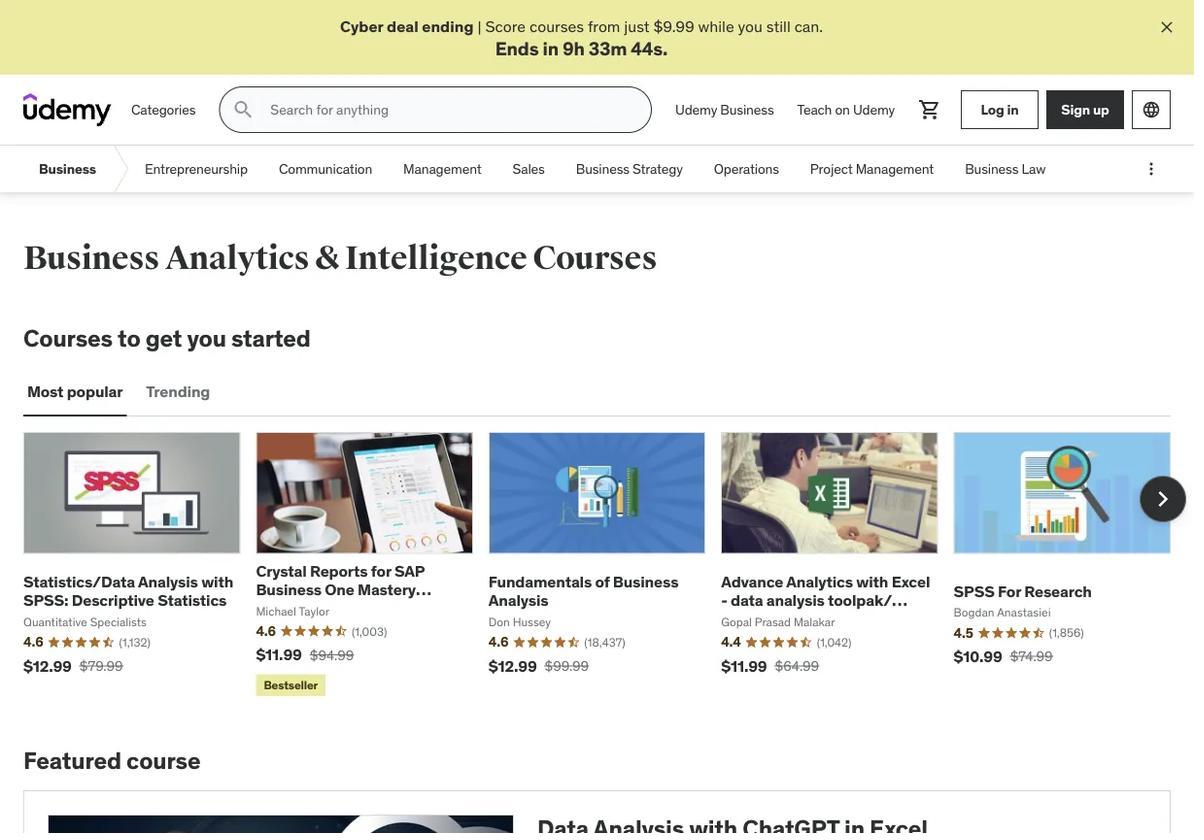 Task type: vqa. For each thing, say whether or not it's contained in the screenshot.
the leftmost the Udemy
yes



Task type: describe. For each thing, give the bounding box(es) containing it.
trending
[[146, 381, 210, 401]]

data
[[731, 591, 763, 611]]

entrepreneurship
[[145, 160, 248, 178]]

while
[[698, 16, 734, 36]]

courses to get you started
[[23, 324, 311, 353]]

can.
[[795, 16, 823, 36]]

business strategy
[[576, 160, 683, 178]]

0 horizontal spatial courses
[[23, 324, 113, 353]]

crystal reports for sap business one mastery training course link
[[256, 561, 431, 619]]

score
[[485, 16, 526, 36]]

log in link
[[961, 91, 1039, 129]]

business up the to
[[23, 238, 159, 279]]

udemy business link
[[664, 87, 786, 133]]

started
[[231, 324, 311, 353]]

statistics/data analysis with spss: descriptive statistics link
[[23, 572, 233, 611]]

research
[[1024, 582, 1092, 601]]

.
[[663, 36, 668, 60]]

statistics/data
[[23, 572, 135, 592]]

in inside the cyber deal ending | score courses from just $9.99 while you still can. ends in 9h 33m 44s .
[[543, 36, 559, 60]]

you inside the cyber deal ending | score courses from just $9.99 while you still can. ends in 9h 33m 44s .
[[738, 16, 763, 36]]

featured
[[23, 746, 121, 775]]

sign
[[1061, 101, 1090, 118]]

business law
[[965, 160, 1046, 178]]

business link
[[23, 146, 112, 193]]

shopping cart with 0 items image
[[918, 98, 942, 122]]

analysis
[[766, 591, 825, 611]]

close image
[[1157, 17, 1177, 37]]

fundamentals of business analysis
[[489, 572, 679, 611]]

business law link
[[950, 146, 1061, 193]]

fundamentals of business analysis link
[[489, 572, 679, 611]]

udemy business
[[675, 101, 774, 118]]

featured course
[[23, 746, 201, 775]]

teach on udemy link
[[786, 87, 907, 133]]

training
[[256, 599, 314, 619]]

business inside 'business' link
[[39, 160, 96, 178]]

business inside business law link
[[965, 160, 1019, 178]]

course
[[126, 746, 201, 775]]

mastery
[[358, 580, 416, 600]]

udemy inside udemy business "link"
[[675, 101, 717, 118]]

analytics for business
[[165, 238, 309, 279]]

up
[[1093, 101, 1109, 118]]

just
[[624, 16, 650, 36]]

9h 33m 44s
[[563, 36, 663, 60]]

most popular
[[27, 381, 123, 401]]

business analytics & intelligence courses
[[23, 238, 657, 279]]

project management link
[[795, 146, 950, 193]]

ends
[[495, 36, 539, 60]]

statistics
[[158, 591, 227, 611]]

|
[[478, 16, 482, 36]]

advance
[[721, 572, 784, 592]]

cyber
[[340, 16, 383, 36]]

on
[[835, 101, 850, 118]]

teach
[[797, 101, 832, 118]]

1 vertical spatial in
[[1007, 101, 1019, 118]]

solver
[[721, 610, 767, 629]]

one
[[325, 580, 354, 600]]

fundamentals
[[489, 572, 592, 592]]

categories button
[[120, 87, 207, 133]]

Search for anything text field
[[267, 93, 628, 127]]

advance analytics with excel - data analysis toolpak/ solver link
[[721, 572, 930, 629]]

business inside udemy business "link"
[[720, 101, 774, 118]]

udemy inside teach on udemy link
[[853, 101, 895, 118]]

operations
[[714, 160, 779, 178]]



Task type: locate. For each thing, give the bounding box(es) containing it.
in
[[543, 36, 559, 60], [1007, 101, 1019, 118]]

management inside 'link'
[[856, 160, 934, 178]]

analytics up the started
[[165, 238, 309, 279]]

still
[[767, 16, 791, 36]]

in down courses
[[543, 36, 559, 60]]

with inside advance analytics with excel - data analysis toolpak/ solver
[[856, 572, 888, 592]]

0 vertical spatial courses
[[533, 238, 657, 279]]

business right of
[[613, 572, 679, 592]]

1 horizontal spatial analysis
[[489, 591, 549, 611]]

spss for research
[[954, 582, 1092, 601]]

excel
[[892, 572, 930, 592]]

with left 'excel'
[[856, 572, 888, 592]]

business left the arrow pointing to subcategory menu links image
[[39, 160, 96, 178]]

2 udemy from the left
[[853, 101, 895, 118]]

descriptive
[[72, 591, 154, 611]]

reports
[[310, 561, 368, 581]]

most
[[27, 381, 64, 401]]

teach on udemy
[[797, 101, 895, 118]]

management
[[403, 160, 482, 178], [856, 160, 934, 178]]

1 horizontal spatial in
[[1007, 101, 1019, 118]]

courses
[[530, 16, 584, 36]]

1 horizontal spatial with
[[856, 572, 888, 592]]

0 vertical spatial you
[[738, 16, 763, 36]]

for
[[371, 561, 391, 581]]

business left law
[[965, 160, 1019, 178]]

sign up link
[[1047, 91, 1124, 129]]

analytics inside advance analytics with excel - data analysis toolpak/ solver
[[786, 572, 853, 592]]

1 vertical spatial analytics
[[786, 572, 853, 592]]

1 horizontal spatial udemy
[[853, 101, 895, 118]]

cyber deal ending | score courses from just $9.99 while you still can. ends in 9h 33m 44s .
[[340, 16, 823, 60]]

log
[[981, 101, 1004, 118]]

1 vertical spatial courses
[[23, 324, 113, 353]]

from
[[588, 16, 620, 36]]

carousel element
[[23, 432, 1186, 701]]

0 horizontal spatial analysis
[[138, 572, 198, 592]]

management link
[[388, 146, 497, 193]]

communication
[[279, 160, 372, 178]]

sales
[[513, 160, 545, 178]]

2 with from the left
[[856, 572, 888, 592]]

you
[[738, 16, 763, 36], [187, 324, 226, 353]]

choose a language image
[[1142, 100, 1161, 120]]

0 horizontal spatial in
[[543, 36, 559, 60]]

&
[[315, 238, 339, 279]]

1 management from the left
[[403, 160, 482, 178]]

you right the get
[[187, 324, 226, 353]]

analytics
[[165, 238, 309, 279], [786, 572, 853, 592]]

0 horizontal spatial analytics
[[165, 238, 309, 279]]

trending button
[[142, 368, 214, 415]]

categories
[[131, 101, 196, 118]]

courses up most popular
[[23, 324, 113, 353]]

sign up
[[1061, 101, 1109, 118]]

analysis
[[138, 572, 198, 592], [489, 591, 549, 611]]

business strategy link
[[560, 146, 698, 193]]

project management
[[810, 160, 934, 178]]

-
[[721, 591, 727, 611]]

course
[[318, 599, 369, 619]]

strategy
[[633, 160, 683, 178]]

udemy up strategy
[[675, 101, 717, 118]]

business left strategy
[[576, 160, 630, 178]]

0 horizontal spatial with
[[201, 572, 233, 592]]

1 horizontal spatial analytics
[[786, 572, 853, 592]]

next image
[[1148, 484, 1179, 515]]

ending
[[422, 16, 474, 36]]

business inside business strategy link
[[576, 160, 630, 178]]

log in
[[981, 101, 1019, 118]]

sap
[[395, 561, 425, 581]]

analysis left of
[[489, 591, 549, 611]]

for
[[998, 582, 1021, 601]]

spss for research link
[[954, 582, 1092, 601]]

1 udemy from the left
[[675, 101, 717, 118]]

submit search image
[[232, 98, 255, 122]]

to
[[118, 324, 140, 353]]

1 horizontal spatial courses
[[533, 238, 657, 279]]

0 horizontal spatial you
[[187, 324, 226, 353]]

spss
[[954, 582, 995, 601]]

1 with from the left
[[201, 572, 233, 592]]

sales link
[[497, 146, 560, 193]]

intelligence
[[345, 238, 527, 279]]

operations link
[[698, 146, 795, 193]]

crystal
[[256, 561, 307, 581]]

with for analytics
[[856, 572, 888, 592]]

deal
[[387, 16, 419, 36]]

business inside crystal reports for sap business one mastery training course
[[256, 580, 322, 600]]

law
[[1022, 160, 1046, 178]]

courses
[[533, 238, 657, 279], [23, 324, 113, 353]]

2 management from the left
[[856, 160, 934, 178]]

0 horizontal spatial management
[[403, 160, 482, 178]]

analytics right advance at right
[[786, 572, 853, 592]]

communication link
[[263, 146, 388, 193]]

advance analytics with excel - data analysis toolpak/ solver
[[721, 572, 930, 629]]

business left one
[[256, 580, 322, 600]]

entrepreneurship link
[[129, 146, 263, 193]]

most popular button
[[23, 368, 127, 415]]

in right log
[[1007, 101, 1019, 118]]

get
[[145, 324, 182, 353]]

1 horizontal spatial you
[[738, 16, 763, 36]]

udemy image
[[23, 93, 112, 127]]

of
[[595, 572, 610, 592]]

business inside fundamentals of business analysis
[[613, 572, 679, 592]]

with inside statistics/data analysis with spss: descriptive statistics
[[201, 572, 233, 592]]

with for analysis
[[201, 572, 233, 592]]

management right project
[[856, 160, 934, 178]]

udemy right on on the top right of the page
[[853, 101, 895, 118]]

$9.99
[[653, 16, 695, 36]]

arrow pointing to subcategory menu links image
[[112, 146, 129, 193]]

1 horizontal spatial management
[[856, 160, 934, 178]]

business
[[720, 101, 774, 118], [39, 160, 96, 178], [576, 160, 630, 178], [965, 160, 1019, 178], [23, 238, 159, 279], [613, 572, 679, 592], [256, 580, 322, 600]]

analysis inside statistics/data analysis with spss: descriptive statistics
[[138, 572, 198, 592]]

0 vertical spatial in
[[543, 36, 559, 60]]

popular
[[67, 381, 123, 401]]

0 horizontal spatial udemy
[[675, 101, 717, 118]]

spss:
[[23, 591, 68, 611]]

crystal reports for sap business one mastery training course
[[256, 561, 425, 619]]

analytics for advance
[[786, 572, 853, 592]]

with left the crystal
[[201, 572, 233, 592]]

0 vertical spatial analytics
[[165, 238, 309, 279]]

project
[[810, 160, 853, 178]]

statistics/data analysis with spss: descriptive statistics
[[23, 572, 233, 611]]

management down search for anything "text box"
[[403, 160, 482, 178]]

you left still
[[738, 16, 763, 36]]

analysis inside fundamentals of business analysis
[[489, 591, 549, 611]]

courses down business strategy link
[[533, 238, 657, 279]]

analysis right statistics/data
[[138, 572, 198, 592]]

1 vertical spatial you
[[187, 324, 226, 353]]

business up operations
[[720, 101, 774, 118]]

toolpak/
[[828, 591, 892, 611]]

more subcategory menu links image
[[1142, 160, 1161, 179]]



